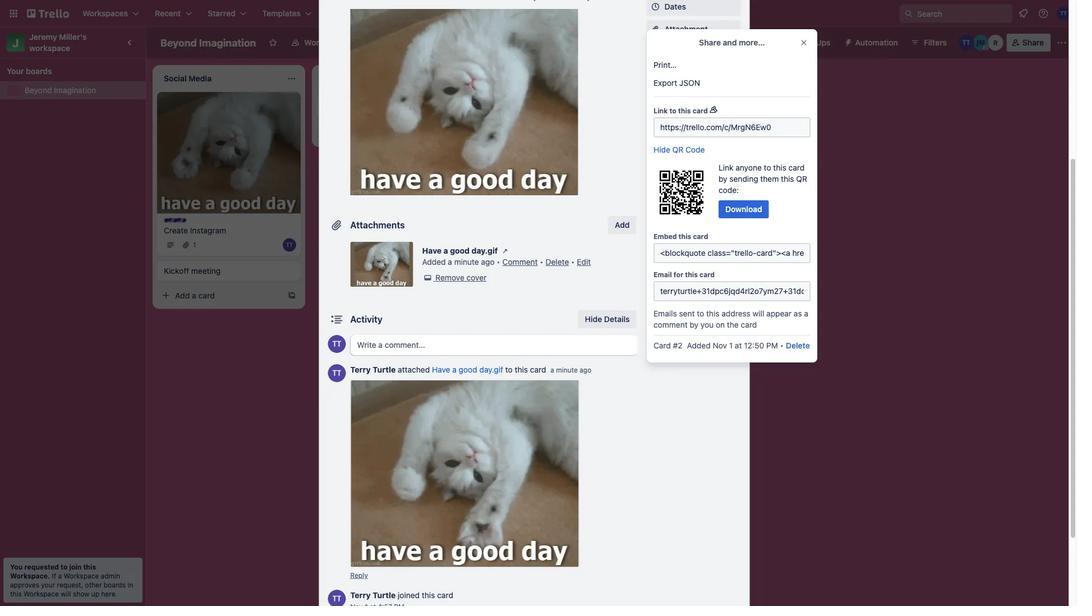 Task type: vqa. For each thing, say whether or not it's contained in the screenshot.
Add another list
yes



Task type: describe. For each thing, give the bounding box(es) containing it.
add power-ups
[[665, 92, 723, 101]]

code
[[686, 145, 705, 154]]

instagram
[[190, 226, 226, 235]]

card #2 added nov 1 at 12:50 pm • delete
[[654, 341, 811, 350]]

to for you requested to join this workspace.
[[61, 563, 68, 571]]

custom fields
[[665, 47, 718, 56]]

show
[[73, 590, 89, 598]]

add a card for the leftmost create from template… image
[[175, 291, 215, 300]]

terry turtle attached have a good day.gif to this card a minute ago
[[351, 365, 592, 374]]

a inside 'if a workspace admin approves your request, other boards in this workspace will show up here.'
[[58, 572, 62, 580]]

workspace
[[29, 44, 70, 53]]

1 vertical spatial have
[[432, 365, 451, 374]]

close popover image
[[800, 38, 809, 47]]

you
[[701, 320, 714, 330]]

to for emails sent to this address will appear as a comment by you on the card
[[697, 309, 705, 318]]

2 vertical spatial ups
[[708, 92, 723, 101]]

pm
[[767, 341, 779, 350]]

sm image for remove cover
[[422, 272, 434, 284]]

details
[[605, 315, 630, 324]]

0 vertical spatial good
[[450, 246, 470, 255]]

r
[[994, 39, 999, 47]]

request,
[[57, 581, 83, 589]]

0 horizontal spatial power-ups
[[647, 76, 684, 84]]

automation inside button
[[856, 38, 899, 47]]

thoughts
[[335, 97, 366, 105]]

you
[[10, 563, 23, 571]]

1 horizontal spatial delete
[[786, 341, 811, 350]]

filters
[[924, 38, 947, 47]]

remove cover
[[436, 273, 487, 282]]

terry turtle joined this card
[[351, 591, 454, 600]]

•
[[781, 341, 784, 350]]

1 vertical spatial day.gif
[[480, 365, 504, 374]]

join
[[69, 563, 82, 571]]

1 vertical spatial 1
[[730, 341, 733, 350]]

comment
[[654, 320, 688, 330]]

hide details link
[[579, 310, 637, 328]]

list
[[699, 73, 710, 82]]

another
[[668, 73, 697, 82]]

back to home image
[[27, 4, 69, 22]]

automation button
[[840, 34, 905, 52]]

star or unstar board image
[[269, 38, 278, 47]]

dates button
[[647, 0, 741, 16]]

0 vertical spatial qr
[[673, 145, 684, 154]]

create instagram
[[164, 226, 226, 235]]

admin
[[101, 572, 120, 580]]

Board name text field
[[155, 34, 262, 52]]

remove
[[436, 273, 465, 282]]

power- inside power-ups 'button'
[[790, 38, 816, 47]]

board
[[400, 38, 422, 47]]

power- inside add power-ups link
[[682, 92, 708, 101]]

filters button
[[908, 34, 951, 52]]

edit link
[[577, 257, 591, 267]]

hide for hide details
[[585, 315, 603, 324]]

embed
[[654, 232, 677, 240]]

1 vertical spatial terry turtle (terryturtle) image
[[328, 590, 346, 606]]

this inside emails sent to this address will appear as a comment by you on the card
[[707, 309, 720, 318]]

2 horizontal spatial share
[[1023, 38, 1045, 47]]

requested
[[24, 563, 59, 571]]

export json
[[654, 78, 701, 88]]

terry for terry turtle attached have a good day.gif to this card a minute ago
[[351, 365, 371, 374]]

joined
[[398, 591, 420, 600]]

turtle for attached
[[373, 365, 396, 374]]

0 vertical spatial minute
[[455, 257, 479, 267]]

as
[[794, 309, 803, 318]]

workspace inside button
[[305, 38, 346, 47]]

1 horizontal spatial share
[[700, 38, 721, 47]]

comment
[[503, 257, 538, 267]]

power-ups inside power-ups 'button'
[[790, 38, 831, 47]]

0 horizontal spatial beyond imagination
[[25, 86, 96, 95]]

0 vertical spatial ago
[[481, 257, 495, 267]]

your
[[7, 67, 24, 76]]

link to this card
[[654, 107, 708, 115]]

terry for terry turtle joined this card
[[351, 591, 371, 600]]

0 horizontal spatial imagination
[[54, 86, 96, 95]]

export json link
[[647, 74, 818, 92]]

workspace.
[[10, 572, 50, 580]]

meeting
[[191, 266, 221, 275]]

hide qr code
[[654, 145, 705, 154]]

add button
[[665, 138, 706, 147]]

appear
[[767, 309, 792, 318]]

link for link to this card
[[654, 107, 668, 115]]

email
[[654, 271, 672, 278]]

1 vertical spatial good
[[459, 365, 478, 374]]

jeremy miller (jeremymiller198) image
[[974, 35, 990, 51]]

cover
[[467, 273, 487, 282]]

add a card for right create from template… image
[[335, 129, 374, 138]]

add inside 'add another list' 'button'
[[651, 73, 666, 82]]

added a minute ago
[[422, 257, 495, 267]]

to down 'add power-ups'
[[670, 107, 677, 115]]

reply
[[351, 572, 368, 579]]

1 horizontal spatial create from template… image
[[447, 129, 456, 138]]

add inside add power-ups link
[[665, 92, 680, 101]]

by inside the link anyone to this card by sending them this qr code:
[[719, 174, 728, 184]]

share and more…
[[700, 38, 766, 47]]

imagination inside "text field"
[[199, 36, 256, 49]]

1 horizontal spatial added
[[688, 341, 711, 350]]

color: purple, title: none image
[[164, 218, 186, 223]]

sending
[[730, 174, 759, 184]]

hide qr code link
[[654, 144, 705, 156]]

0 horizontal spatial terry turtle (terryturtle) image
[[283, 238, 296, 252]]

the
[[728, 320, 739, 330]]

ago inside terry turtle attached have a good day.gif to this card a minute ago
[[580, 366, 592, 374]]

turtle for joined
[[373, 591, 396, 600]]

dates
[[665, 2, 687, 11]]

0 horizontal spatial added
[[422, 257, 446, 267]]

sm image for automation
[[840, 34, 856, 49]]

0 horizontal spatial boards
[[26, 67, 52, 76]]

card inside the link anyone to this card by sending them this qr code:
[[789, 163, 805, 172]]

hide for hide qr code
[[654, 145, 671, 154]]

move
[[665, 183, 685, 192]]

1 vertical spatial workspace
[[64, 572, 99, 580]]

miller's
[[59, 32, 87, 42]]

attachments
[[351, 220, 405, 230]]

copy link
[[647, 201, 741, 219]]

0 horizontal spatial workspace
[[24, 590, 59, 598]]

customize views image
[[434, 37, 445, 48]]

jeremy miller's workspace
[[29, 32, 89, 53]]

your
[[41, 581, 55, 589]]

activity
[[351, 314, 383, 325]]

comment link
[[503, 257, 538, 267]]

approves
[[10, 581, 39, 589]]

0 vertical spatial add a card button
[[476, 98, 602, 116]]

create for create
[[332, 9, 357, 18]]

j
[[13, 36, 19, 49]]

Link to this card text field
[[654, 117, 811, 138]]

board link
[[381, 34, 428, 52]]

archive link
[[647, 251, 741, 269]]

0 horizontal spatial create from template… image
[[287, 291, 296, 300]]

kickoff meeting link
[[164, 265, 294, 276]]

sm image up comment link
[[500, 245, 511, 257]]

0 horizontal spatial share
[[665, 278, 686, 287]]

0 vertical spatial share button
[[1008, 34, 1052, 52]]

0 vertical spatial add a card
[[494, 102, 534, 111]]



Task type: locate. For each thing, give the bounding box(es) containing it.
0 vertical spatial by
[[719, 174, 728, 184]]

0 vertical spatial day.gif
[[472, 246, 498, 255]]

on
[[716, 320, 725, 330]]

qr
[[673, 145, 684, 154], [797, 174, 808, 184]]

1 vertical spatial hide
[[585, 315, 603, 324]]

print…
[[654, 60, 677, 70]]

make template
[[665, 228, 720, 237]]

sm image inside move link
[[650, 182, 662, 193]]

0 horizontal spatial delete
[[546, 257, 569, 267]]

power-ups
[[790, 38, 831, 47], [647, 76, 684, 84]]

you requested to join this workspace.
[[10, 563, 96, 580]]

to for link anyone to this card by sending them this qr code:
[[764, 163, 772, 172]]

0 horizontal spatial ago
[[481, 257, 495, 267]]

create down color: purple, title: none icon
[[164, 226, 188, 235]]

open information menu image
[[1039, 8, 1050, 19]]

have\_a\_good\_day.gif image
[[351, 9, 579, 195]]

ups inside 'button'
[[816, 38, 831, 47]]

by left you
[[690, 320, 699, 330]]

0 vertical spatial terry turtle (terryturtle) image
[[283, 238, 296, 252]]

your boards
[[7, 67, 52, 76]]

0 vertical spatial hide
[[654, 145, 671, 154]]

0 vertical spatial sm image
[[650, 227, 662, 238]]

search image
[[905, 9, 914, 18]]

0 vertical spatial turtle
[[373, 365, 396, 374]]

1 horizontal spatial create
[[332, 9, 357, 18]]

0 horizontal spatial hide
[[585, 315, 603, 324]]

1 vertical spatial by
[[690, 320, 699, 330]]

nov
[[713, 341, 728, 350]]

will left appear
[[753, 309, 765, 318]]

sm image
[[840, 34, 856, 49], [650, 182, 662, 193], [650, 204, 662, 216], [500, 245, 511, 257]]

0 vertical spatial terry
[[351, 365, 371, 374]]

0 vertical spatial 1
[[193, 241, 196, 249]]

attachment
[[665, 24, 708, 34]]

0 vertical spatial link
[[654, 107, 668, 115]]

copy
[[665, 205, 684, 214]]

json
[[680, 78, 701, 88]]

1 horizontal spatial power-ups
[[790, 38, 831, 47]]

link for link anyone to this card by sending them this qr code:
[[719, 163, 734, 172]]

0 horizontal spatial 1
[[193, 241, 196, 249]]

boards down the admin
[[104, 581, 126, 589]]

0 vertical spatial automation
[[856, 38, 899, 47]]

reply link
[[351, 572, 368, 579]]

have right attached
[[432, 365, 451, 374]]

1 vertical spatial power-ups
[[647, 76, 684, 84]]

actions
[[647, 167, 672, 175]]

beyond imagination link
[[25, 85, 139, 96]]

turtle
[[373, 365, 396, 374], [373, 591, 396, 600]]

share button down archive link
[[647, 273, 741, 291]]

1 horizontal spatial ago
[[580, 366, 592, 374]]

1 terry from the top
[[351, 365, 371, 374]]

1 horizontal spatial qr
[[797, 174, 808, 184]]

beyond imagination inside "text field"
[[161, 36, 256, 49]]

0 notifications image
[[1017, 7, 1031, 20]]

email for this card
[[654, 271, 715, 278]]

sm image for make template
[[650, 227, 662, 238]]

1 horizontal spatial boards
[[104, 581, 126, 589]]

2 turtle from the top
[[373, 591, 396, 600]]

have a good day.gif link
[[432, 365, 504, 374]]

this inside 'if a workspace admin approves your request, other boards in this workspace will show up here.'
[[10, 590, 22, 598]]

power- down print…
[[647, 76, 670, 84]]

1 vertical spatial automation
[[647, 121, 685, 129]]

sm image inside archive link
[[650, 254, 662, 266]]

up
[[91, 590, 99, 598]]

Email for this card text field
[[654, 281, 811, 301]]

1 horizontal spatial workspace
[[64, 572, 99, 580]]

archive
[[665, 255, 693, 264]]

terry down reply 'link' at the bottom left of page
[[351, 591, 371, 600]]

1 vertical spatial add a card button
[[317, 125, 442, 143]]

1 vertical spatial turtle
[[373, 591, 396, 600]]

2 horizontal spatial add a card
[[494, 102, 534, 111]]

0 horizontal spatial add a card button
[[157, 287, 283, 305]]

button
[[682, 138, 706, 147]]

sm image left copy
[[650, 204, 662, 216]]

sm image for copy
[[650, 204, 662, 216]]

your boards with 1 items element
[[7, 65, 134, 78]]

link down export
[[654, 107, 668, 115]]

sent
[[680, 309, 695, 318]]

1 vertical spatial create
[[164, 226, 188, 235]]

will down request,
[[61, 590, 71, 598]]

add a card button for the leftmost create from template… image
[[157, 287, 283, 305]]

0 horizontal spatial beyond
[[25, 86, 52, 95]]

color: bold red, title: "thoughts" element
[[323, 97, 366, 105]]

2 horizontal spatial workspace
[[305, 38, 346, 47]]

0 horizontal spatial ups
[[670, 76, 684, 84]]

1 vertical spatial beyond imagination
[[25, 86, 96, 95]]

terry down 'activity'
[[351, 365, 371, 374]]

2 horizontal spatial add a card button
[[476, 98, 602, 116]]

1 left at
[[730, 341, 733, 350]]

Search field
[[914, 5, 1012, 22]]

to inside you requested to join this workspace.
[[61, 563, 68, 571]]

delete link
[[546, 257, 569, 267]]

1 horizontal spatial add a card button
[[317, 125, 442, 143]]

share left show menu icon
[[1023, 38, 1045, 47]]

added up the remove
[[422, 257, 446, 267]]

1 down create instagram
[[193, 241, 196, 249]]

workspace down join in the bottom left of the page
[[64, 572, 99, 580]]

1 vertical spatial share button
[[647, 273, 741, 291]]

0 vertical spatial create from template… image
[[447, 129, 456, 138]]

1 vertical spatial will
[[61, 590, 71, 598]]

address
[[722, 309, 751, 318]]

1 vertical spatial minute
[[557, 366, 578, 374]]

to inside the link anyone to this card by sending them this qr code:
[[764, 163, 772, 172]]

1 horizontal spatial share button
[[1008, 34, 1052, 52]]

to down write a comment text field
[[506, 365, 513, 374]]

download link
[[719, 200, 770, 218]]

good up added a minute ago
[[450, 246, 470, 255]]

delete button
[[786, 340, 811, 351]]

custom fields button
[[647, 46, 741, 57]]

0 vertical spatial have
[[422, 246, 442, 255]]

0 vertical spatial beyond imagination
[[161, 36, 256, 49]]

1 horizontal spatial hide
[[654, 145, 671, 154]]

hide up actions
[[654, 145, 671, 154]]

1 vertical spatial terry
[[351, 591, 371, 600]]

primary element
[[0, 0, 1078, 27]]

visible
[[348, 38, 372, 47]]

sm image down actions
[[650, 182, 662, 193]]

0 vertical spatial imagination
[[199, 36, 256, 49]]

to up you
[[697, 309, 705, 318]]

ago
[[481, 257, 495, 267], [580, 366, 592, 374]]

share left and
[[700, 38, 721, 47]]

1 vertical spatial ago
[[580, 366, 592, 374]]

turtle left attached
[[373, 365, 396, 374]]

qr left code
[[673, 145, 684, 154]]

Write a comment text field
[[351, 335, 638, 355]]

imagination down your boards with 1 items element
[[54, 86, 96, 95]]

day.gif down write a comment text field
[[480, 365, 504, 374]]

2 horizontal spatial ups
[[816, 38, 831, 47]]

sm image inside make template link
[[650, 227, 662, 238]]

card inside emails sent to this address will appear as a comment by you on the card
[[741, 320, 757, 330]]

1 vertical spatial added
[[688, 341, 711, 350]]

1 vertical spatial delete
[[786, 341, 811, 350]]

beyond
[[161, 36, 197, 49], [25, 86, 52, 95]]

1 turtle from the top
[[373, 365, 396, 374]]

boards right your on the top left
[[26, 67, 52, 76]]

embed this card
[[654, 232, 709, 240]]

power- down json
[[682, 92, 708, 101]]

0 vertical spatial beyond
[[161, 36, 197, 49]]

sm image
[[650, 227, 662, 238], [650, 254, 662, 266], [422, 272, 434, 284]]

hide left the details
[[585, 315, 603, 324]]

good down write a comment text field
[[459, 365, 478, 374]]

create button
[[326, 4, 364, 22]]

2 horizontal spatial power-
[[790, 38, 816, 47]]

1 horizontal spatial by
[[719, 174, 728, 184]]

1 horizontal spatial power-
[[682, 92, 708, 101]]

0 horizontal spatial link
[[654, 107, 668, 115]]

12:50
[[745, 341, 765, 350]]

to
[[670, 107, 677, 115], [764, 163, 772, 172], [697, 309, 705, 318], [506, 365, 513, 374], [61, 563, 68, 571]]

delete left edit link
[[546, 257, 569, 267]]

template
[[687, 228, 720, 237]]

sm image left make
[[650, 227, 662, 238]]

create instagram link
[[164, 225, 294, 236]]

0 horizontal spatial share button
[[647, 273, 741, 291]]

to inside emails sent to this address will appear as a comment by you on the card
[[697, 309, 705, 318]]

turtle left the joined on the left of page
[[373, 591, 396, 600]]

attached
[[398, 365, 430, 374]]

0 vertical spatial workspace
[[305, 38, 346, 47]]

this inside you requested to join this workspace.
[[83, 563, 96, 571]]

qr code for: https://trello.com/c/mrgn6ew0 image
[[654, 164, 710, 221]]

1 vertical spatial qr
[[797, 174, 808, 184]]

0 horizontal spatial add a card
[[175, 291, 215, 300]]

sm image for archive
[[650, 254, 662, 266]]

0 vertical spatial will
[[753, 309, 765, 318]]

a minute ago link
[[551, 366, 592, 374]]

create inside create instagram link
[[164, 226, 188, 235]]

beyond imagination
[[161, 36, 256, 49], [25, 86, 96, 95]]

0 vertical spatial ups
[[816, 38, 831, 47]]

link up sending
[[719, 163, 734, 172]]

show menu image
[[1057, 37, 1068, 48]]

here.
[[101, 590, 117, 598]]

create from template… image
[[447, 129, 456, 138], [287, 291, 296, 300]]

boards inside 'if a workspace admin approves your request, other boards in this workspace will show up here.'
[[104, 581, 126, 589]]

1 vertical spatial boards
[[104, 581, 126, 589]]

code:
[[719, 186, 739, 195]]

a inside emails sent to this address will appear as a comment by you on the card
[[805, 309, 809, 318]]

1 horizontal spatial ups
[[708, 92, 723, 101]]

fields
[[696, 47, 718, 56]]

card
[[654, 341, 671, 350]]

by inside emails sent to this address will appear as a comment by you on the card
[[690, 320, 699, 330]]

export
[[654, 78, 678, 88]]

emails sent to this address will appear as a comment by you on the card
[[654, 309, 809, 330]]

0 horizontal spatial power-
[[647, 76, 670, 84]]

add power-ups link
[[647, 88, 741, 106]]

0 vertical spatial power-
[[790, 38, 816, 47]]

automation down link to this card
[[647, 121, 685, 129]]

Embed this card text field
[[654, 243, 811, 263]]

add button
[[609, 216, 637, 234]]

move link
[[647, 179, 741, 196]]

add another list button
[[631, 65, 784, 90]]

ago up cover
[[481, 257, 495, 267]]

1
[[193, 241, 196, 249], [730, 341, 733, 350]]

1 horizontal spatial add a card
[[335, 129, 374, 138]]

beyond inside "text field"
[[161, 36, 197, 49]]

0 vertical spatial boards
[[26, 67, 52, 76]]

qr right them
[[797, 174, 808, 184]]

terry turtle (terryturtle) image
[[1058, 7, 1071, 20], [959, 35, 975, 51], [328, 335, 346, 353], [328, 364, 346, 382]]

link inside the link anyone to this card by sending them this qr code:
[[719, 163, 734, 172]]

day.gif
[[472, 246, 498, 255], [480, 365, 504, 374]]

thinking
[[323, 104, 354, 113]]

will inside emails sent to this address will appear as a comment by you on the card
[[753, 309, 765, 318]]

imagination left star or unstar board icon
[[199, 36, 256, 49]]

1 horizontal spatial beyond imagination
[[161, 36, 256, 49]]

1 vertical spatial imagination
[[54, 86, 96, 95]]

0 vertical spatial create
[[332, 9, 357, 18]]

added right #2 at the bottom of page
[[688, 341, 711, 350]]

workspace visible button
[[284, 34, 378, 52]]

terry turtle (terryturtle) image
[[283, 238, 296, 252], [328, 590, 346, 606]]

will inside 'if a workspace admin approves your request, other boards in this workspace will show up here.'
[[61, 590, 71, 598]]

1 horizontal spatial will
[[753, 309, 765, 318]]

workspace down your in the left of the page
[[24, 590, 59, 598]]

1 horizontal spatial minute
[[557, 366, 578, 374]]

thinking link
[[323, 103, 454, 115]]

rubyanndersson (rubyanndersson) image
[[988, 35, 1004, 51]]

create for create instagram
[[164, 226, 188, 235]]

emails
[[654, 309, 677, 318]]

a inside terry turtle attached have a good day.gif to this card a minute ago
[[551, 366, 555, 374]]

more…
[[739, 38, 766, 47]]

anyone
[[736, 163, 762, 172]]

add inside add button
[[615, 220, 630, 230]]

share down archive at the top
[[665, 278, 686, 287]]

sm image left the remove
[[422, 272, 434, 284]]

add
[[651, 73, 666, 82], [665, 92, 680, 101], [494, 102, 509, 111], [335, 129, 349, 138], [665, 138, 680, 147], [615, 220, 630, 230], [175, 291, 190, 300]]

to up them
[[764, 163, 772, 172]]

in
[[128, 581, 133, 589]]

them
[[761, 174, 779, 184]]

kickoff meeting
[[164, 266, 221, 275]]

1 vertical spatial beyond
[[25, 86, 52, 95]]

0 horizontal spatial automation
[[647, 121, 685, 129]]

ago down hide details link
[[580, 366, 592, 374]]

make template link
[[647, 223, 741, 241]]

workspace left visible at top
[[305, 38, 346, 47]]

qr inside the link anyone to this card by sending them this qr code:
[[797, 174, 808, 184]]

make
[[665, 228, 685, 237]]

1 vertical spatial ups
[[670, 76, 684, 84]]

#2
[[673, 341, 683, 350]]

and
[[723, 38, 737, 47]]

by up code:
[[719, 174, 728, 184]]

thoughts thinking
[[323, 97, 366, 113]]

sm image right close popover image on the top right
[[840, 34, 856, 49]]

kickoff
[[164, 266, 189, 275]]

minute
[[455, 257, 479, 267], [557, 366, 578, 374]]

add a card button for right create from template… image
[[317, 125, 442, 143]]

create inside create button
[[332, 9, 357, 18]]

add inside 'add button' button
[[665, 138, 680, 147]]

at
[[735, 341, 742, 350]]

download
[[726, 205, 763, 214]]

sm image inside copy 'link'
[[650, 204, 662, 216]]

minute inside terry turtle attached have a good day.gif to this card a minute ago
[[557, 366, 578, 374]]

automation left the filters 'button'
[[856, 38, 899, 47]]

day.gif up cover
[[472, 246, 498, 255]]

1 horizontal spatial automation
[[856, 38, 899, 47]]

0 horizontal spatial will
[[61, 590, 71, 598]]

delete right •
[[786, 341, 811, 350]]

workspace visible
[[305, 38, 372, 47]]

have up added a minute ago
[[422, 246, 442, 255]]

0 vertical spatial delete
[[546, 257, 569, 267]]

add button button
[[647, 134, 741, 152]]

1 vertical spatial power-
[[647, 76, 670, 84]]

1 vertical spatial create from template… image
[[287, 291, 296, 300]]

have a good day.gif
[[422, 246, 498, 255]]

print… link
[[647, 56, 818, 74]]

r button
[[988, 35, 1004, 51]]

power- right more…
[[790, 38, 816, 47]]

0 vertical spatial power-ups
[[790, 38, 831, 47]]

other
[[85, 581, 102, 589]]

share
[[700, 38, 721, 47], [1023, 38, 1045, 47], [665, 278, 686, 287]]

jeremy
[[29, 32, 57, 42]]

share button down 0 notifications image at the right of the page
[[1008, 34, 1052, 52]]

2 terry from the top
[[351, 591, 371, 600]]

sm image for move
[[650, 182, 662, 193]]

to left join in the bottom left of the page
[[61, 563, 68, 571]]

create up "workspace visible"
[[332, 9, 357, 18]]

imagination
[[199, 36, 256, 49], [54, 86, 96, 95]]

2 vertical spatial power-
[[682, 92, 708, 101]]

power-
[[790, 38, 816, 47], [647, 76, 670, 84], [682, 92, 708, 101]]

sm image up email
[[650, 254, 662, 266]]

sm image inside the automation button
[[840, 34, 856, 49]]

1 horizontal spatial 1
[[730, 341, 733, 350]]



